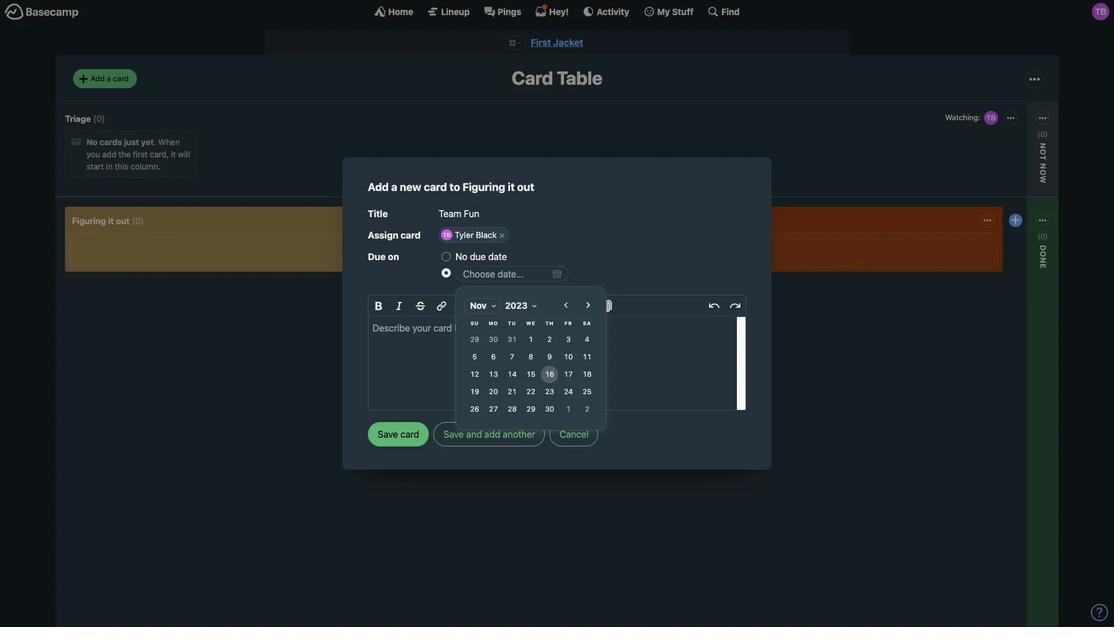 Task type: vqa. For each thing, say whether or not it's contained in the screenshot.


Task type: describe. For each thing, give the bounding box(es) containing it.
dialog inside add it to the schedule? option group
[[456, 282, 642, 436]]

1 horizontal spatial out
[[518, 181, 535, 193]]

d o n e
[[1039, 245, 1049, 269]]

start
[[87, 162, 104, 171]]

color it yellow image
[[454, 278, 463, 288]]

(0) up n
[[1038, 129, 1049, 139]]

0 horizontal spatial 2 button
[[541, 331, 559, 348]]

30 for bottom 30 button
[[545, 405, 555, 413]]

color it red image
[[477, 278, 486, 288]]

0 horizontal spatial tyler black image
[[505, 238, 521, 254]]

activity
[[597, 6, 630, 17]]

31 button
[[504, 331, 521, 348]]

first jacket
[[531, 37, 584, 48]]

9 button
[[541, 348, 559, 366]]

17 button
[[560, 366, 577, 383]]

12
[[470, 370, 480, 378]]

add inside button
[[485, 429, 501, 439]]

19
[[470, 387, 480, 396]]

add it to the schedule? option group
[[442, 249, 747, 436]]

add for add a new card to figuring it out
[[368, 181, 389, 193]]

triage (0)
[[65, 113, 105, 124]]

6
[[491, 352, 496, 361]]

11 button
[[579, 348, 596, 366]]

5 button
[[466, 348, 484, 366]]

24 button
[[560, 383, 577, 401]]

to
[[450, 181, 460, 193]]

we
[[527, 320, 536, 326]]

Choose date… field
[[456, 266, 569, 282]]

save
[[444, 429, 464, 439]]

due
[[368, 252, 386, 262]]

color it pink image
[[488, 278, 498, 288]]

2 vertical spatial watching:
[[969, 254, 1007, 264]]

another
[[503, 429, 536, 439]]

27
[[489, 405, 498, 413]]

26 button
[[466, 401, 484, 418]]

11
[[583, 352, 592, 361]]

jacket
[[554, 37, 584, 48]]

26
[[470, 405, 480, 413]]

save and add another
[[444, 429, 536, 439]]

4
[[585, 335, 590, 344]]

switch accounts image
[[5, 3, 79, 21]]

9
[[548, 352, 552, 361]]

nov
[[470, 300, 487, 311]]

first
[[531, 37, 551, 48]]

this
[[115, 162, 129, 171]]

color it brown image
[[465, 292, 474, 301]]

color it orange image
[[465, 278, 474, 288]]

8
[[529, 352, 534, 361]]

0 vertical spatial 29 button
[[466, 331, 484, 348]]

10
[[564, 352, 573, 361]]

13
[[489, 370, 498, 378]]

add for add a card
[[91, 74, 105, 83]]

o for d o n e
[[1039, 251, 1049, 257]]

1 horizontal spatial figuring
[[463, 181, 506, 193]]

no cards just yet
[[87, 137, 154, 147]]

14 button
[[504, 366, 521, 383]]

7 button
[[504, 348, 521, 366]]

2023
[[505, 300, 528, 311]]

(0) right 'triage' link in the top left of the page
[[93, 113, 105, 124]]

due on
[[368, 252, 399, 262]]

1 horizontal spatial 29 button
[[523, 401, 540, 418]]

add inside . when you add the first card, it will start in this column.
[[102, 149, 116, 159]]

1 vertical spatial 30 button
[[541, 401, 559, 418]]

Describe your card here… text field
[[369, 317, 746, 410]]

home link
[[375, 6, 414, 17]]

color it blue image
[[442, 292, 451, 301]]

stuff
[[673, 6, 694, 17]]

color it white image
[[442, 278, 451, 288]]

13 button
[[485, 366, 502, 383]]

my stuff
[[658, 6, 694, 17]]

21
[[508, 387, 517, 396]]

2 for 2 button to the left
[[548, 335, 552, 344]]

find
[[722, 6, 740, 17]]

20
[[489, 387, 498, 396]]

table
[[557, 67, 603, 89]]

add for add card
[[442, 313, 457, 323]]

8 button
[[523, 348, 540, 366]]

23 button
[[541, 383, 559, 401]]

0 horizontal spatial figuring
[[72, 215, 106, 226]]

my
[[658, 6, 670, 17]]

just
[[124, 137, 139, 147]]

2 n from the top
[[1039, 257, 1049, 264]]

17
[[564, 370, 573, 378]]

×
[[500, 230, 505, 240]]

. when you add the first card, it will start in this column.
[[87, 137, 190, 171]]

when
[[158, 137, 180, 147]]

card table
[[512, 67, 603, 89]]

0 vertical spatial 29
[[470, 335, 480, 344]]

7
[[510, 352, 515, 361]]

column.
[[131, 162, 160, 171]]

due
[[470, 252, 486, 262]]

lineup link
[[427, 6, 470, 17]]

w
[[1039, 176, 1049, 184]]

find button
[[708, 6, 740, 17]]

color it green image
[[454, 292, 463, 301]]

27 button
[[485, 401, 502, 418]]

cancel
[[560, 429, 589, 439]]

figuring it out link
[[72, 215, 130, 226]]

home
[[389, 6, 414, 17]]

3
[[566, 335, 571, 344]]

16 button
[[541, 366, 559, 383]]

3 button
[[560, 331, 577, 348]]

5
[[473, 352, 477, 361]]

Type a card title… text field
[[439, 204, 747, 223]]

tyler black image inside main element
[[1093, 3, 1110, 20]]

1 vertical spatial 1 button
[[560, 401, 577, 418]]

1 n from the top
[[1039, 163, 1049, 169]]

e
[[1039, 264, 1049, 269]]

0 vertical spatial watching:
[[946, 113, 981, 122]]

and
[[467, 429, 482, 439]]

18
[[583, 370, 592, 378]]

first
[[133, 149, 148, 159]]



Task type: locate. For each thing, give the bounding box(es) containing it.
30 button
[[485, 331, 502, 348], [541, 401, 559, 418]]

14
[[508, 370, 517, 378]]

1 horizontal spatial no
[[456, 252, 468, 262]]

2 down 25 button
[[585, 405, 590, 413]]

1 horizontal spatial 2 button
[[579, 401, 596, 418]]

0 vertical spatial 30 button
[[485, 331, 502, 348]]

yet
[[141, 137, 154, 147]]

0 vertical spatial o
[[1039, 149, 1049, 155]]

0 vertical spatial 1 button
[[523, 331, 540, 348]]

it inside . when you add the first card, it will start in this column.
[[171, 149, 176, 159]]

(0) right figuring it out link
[[132, 215, 144, 226]]

1 button
[[523, 331, 540, 348], [560, 401, 577, 418]]

1 vertical spatial 30
[[545, 405, 555, 413]]

2 vertical spatial add
[[442, 313, 457, 323]]

no for no cards just yet
[[87, 137, 98, 147]]

activity link
[[583, 6, 630, 17]]

rename
[[442, 355, 473, 364]]

0 horizontal spatial 1 button
[[523, 331, 540, 348]]

tyler black image
[[1093, 3, 1110, 20], [983, 110, 1000, 126], [505, 238, 521, 254]]

1 vertical spatial 2 button
[[579, 401, 596, 418]]

1 vertical spatial n
[[1039, 257, 1049, 264]]

add a card
[[91, 74, 129, 83]]

dialog containing nov
[[456, 282, 642, 436]]

1 vertical spatial 1
[[566, 405, 571, 413]]

out
[[518, 181, 535, 193], [116, 215, 130, 226]]

fr
[[565, 320, 573, 326]]

1 horizontal spatial 29
[[527, 405, 536, 413]]

2 horizontal spatial it
[[508, 181, 515, 193]]

add down color it blue image
[[442, 313, 457, 323]]

30 button down 'mo'
[[485, 331, 502, 348]]

o up the w
[[1039, 149, 1049, 155]]

new
[[400, 181, 422, 193]]

2 down the th
[[548, 335, 552, 344]]

it left will
[[171, 149, 176, 159]]

1 down we
[[529, 335, 534, 344]]

21 button
[[504, 383, 521, 401]]

30 down 23 button
[[545, 405, 555, 413]]

1 horizontal spatial it
[[171, 149, 176, 159]]

1 horizontal spatial a
[[392, 181, 398, 193]]

2 horizontal spatial tyler black image
[[1093, 3, 1110, 20]]

o up e
[[1039, 251, 1049, 257]]

a
[[107, 74, 111, 83], [392, 181, 398, 193]]

triage link
[[65, 113, 91, 124]]

no due date
[[456, 252, 507, 262]]

n down d
[[1039, 257, 1049, 264]]

su
[[471, 320, 479, 326]]

1 vertical spatial 2
[[585, 405, 590, 413]]

pings
[[498, 6, 522, 17]]

add inside "add card" link
[[442, 313, 457, 323]]

add
[[102, 149, 116, 159], [485, 429, 501, 439]]

0 vertical spatial 30
[[489, 335, 498, 344]]

1 vertical spatial tyler black image
[[983, 110, 1000, 126]]

0 vertical spatial tyler black image
[[1093, 3, 1110, 20]]

1 vertical spatial o
[[1039, 169, 1049, 176]]

2 vertical spatial o
[[1039, 251, 1049, 257]]

card
[[512, 67, 553, 89]]

card
[[113, 74, 129, 83], [424, 181, 447, 193], [401, 230, 421, 240], [460, 313, 476, 323]]

16
[[545, 370, 555, 378]]

0 horizontal spatial it
[[108, 215, 114, 226]]

n o t n o w
[[1039, 143, 1049, 184]]

29 button down 22
[[523, 401, 540, 418]]

0 horizontal spatial no
[[87, 137, 98, 147]]

in
[[106, 162, 113, 171]]

date
[[489, 252, 507, 262]]

2 o from the top
[[1039, 169, 1049, 176]]

figuring it out (0)
[[72, 215, 144, 226]]

25
[[583, 387, 592, 396]]

1 horizontal spatial 1 button
[[560, 401, 577, 418]]

first jacket link
[[531, 37, 584, 48]]

2 button
[[541, 331, 559, 348], [579, 401, 596, 418]]

o down t
[[1039, 169, 1049, 176]]

triage
[[65, 113, 91, 124]]

you
[[87, 149, 100, 159]]

0 vertical spatial a
[[107, 74, 111, 83]]

0 horizontal spatial add
[[91, 74, 105, 83]]

color it purple image
[[500, 278, 509, 288]]

no left due
[[456, 252, 468, 262]]

0 vertical spatial 1
[[529, 335, 534, 344]]

2 horizontal spatial add
[[442, 313, 457, 323]]

24
[[564, 387, 573, 396]]

0 vertical spatial 2 button
[[541, 331, 559, 348]]

o for n o t n o w
[[1039, 149, 1049, 155]]

a for new
[[392, 181, 398, 193]]

lineup
[[441, 6, 470, 17]]

30 down 'mo'
[[489, 335, 498, 344]]

on
[[388, 252, 399, 262]]

1 horizontal spatial 30
[[545, 405, 555, 413]]

0 horizontal spatial a
[[107, 74, 111, 83]]

title
[[368, 208, 388, 219]]

d
[[1039, 245, 1049, 251]]

n
[[1039, 143, 1049, 149]]

0 vertical spatial figuring
[[463, 181, 506, 193]]

0 vertical spatial 2
[[548, 335, 552, 344]]

10 button
[[560, 348, 577, 366]]

option group
[[440, 276, 521, 304]]

.
[[154, 137, 156, 147]]

1 vertical spatial 29 button
[[523, 401, 540, 418]]

2 vertical spatial it
[[108, 215, 114, 226]]

15
[[527, 370, 536, 378]]

it up × "link"
[[508, 181, 515, 193]]

× link
[[496, 229, 509, 241]]

add card link
[[440, 310, 521, 325]]

0 vertical spatial add
[[91, 74, 105, 83]]

12 button
[[466, 366, 484, 383]]

(0) up d
[[1038, 232, 1049, 241]]

0 horizontal spatial 29
[[470, 335, 480, 344]]

0 horizontal spatial 29 button
[[466, 331, 484, 348]]

dialog
[[456, 282, 642, 436]]

15 button
[[523, 366, 540, 383]]

figuring down start
[[72, 215, 106, 226]]

1 vertical spatial figuring
[[72, 215, 106, 226]]

it down in
[[108, 215, 114, 226]]

a for card
[[107, 74, 111, 83]]

1 horizontal spatial 1
[[566, 405, 571, 413]]

card,
[[150, 149, 169, 159]]

29 down 22 button
[[527, 405, 536, 413]]

add up title
[[368, 181, 389, 193]]

29 button down su at the left
[[466, 331, 484, 348]]

pings button
[[484, 6, 522, 17]]

1 horizontal spatial 2
[[585, 405, 590, 413]]

cancel link
[[550, 422, 599, 446]]

1 vertical spatial watching:
[[442, 241, 480, 251]]

0 vertical spatial n
[[1039, 163, 1049, 169]]

29 down su at the left
[[470, 335, 480, 344]]

no
[[87, 137, 98, 147], [456, 252, 468, 262]]

30 button down 23
[[541, 401, 559, 418]]

1 vertical spatial it
[[508, 181, 515, 193]]

the
[[119, 149, 131, 159]]

0 horizontal spatial add
[[102, 149, 116, 159]]

None submit
[[966, 166, 1048, 181], [440, 255, 521, 269], [966, 268, 1048, 283], [440, 331, 521, 346], [440, 367, 521, 381], [440, 381, 521, 396], [368, 422, 429, 446], [966, 166, 1048, 181], [440, 255, 521, 269], [966, 268, 1048, 283], [440, 331, 521, 346], [440, 367, 521, 381], [440, 381, 521, 396], [368, 422, 429, 446]]

cards
[[100, 137, 122, 147]]

no inside add it to the schedule? option group
[[456, 252, 468, 262]]

1 vertical spatial out
[[116, 215, 130, 226]]

tyler
[[455, 230, 474, 240]]

2 button down 25
[[579, 401, 596, 418]]

1 vertical spatial a
[[392, 181, 398, 193]]

no up you
[[87, 137, 98, 147]]

1 vertical spatial add
[[368, 181, 389, 193]]

1 button down we
[[523, 331, 540, 348]]

main element
[[0, 0, 1115, 23]]

2
[[548, 335, 552, 344], [585, 405, 590, 413]]

0 horizontal spatial 30 button
[[485, 331, 502, 348]]

figuring right to
[[463, 181, 506, 193]]

0 vertical spatial no
[[87, 137, 98, 147]]

1 vertical spatial add
[[485, 429, 501, 439]]

1 button down 24
[[560, 401, 577, 418]]

add right and
[[485, 429, 501, 439]]

0 vertical spatial add
[[102, 149, 116, 159]]

18 button
[[579, 366, 596, 383]]

my stuff button
[[644, 6, 694, 17]]

1 o from the top
[[1039, 149, 1049, 155]]

o
[[1039, 149, 1049, 155], [1039, 169, 1049, 176], [1039, 251, 1049, 257]]

assign
[[368, 230, 399, 240]]

2 button down the th
[[541, 331, 559, 348]]

it
[[171, 149, 176, 159], [508, 181, 515, 193], [108, 215, 114, 226]]

1 horizontal spatial tyler black image
[[983, 110, 1000, 126]]

no for no due date
[[456, 252, 468, 262]]

add up in
[[102, 149, 116, 159]]

31
[[508, 335, 517, 344]]

25 button
[[579, 383, 596, 401]]

1 horizontal spatial add
[[485, 429, 501, 439]]

tu
[[508, 320, 517, 326]]

22 button
[[523, 383, 540, 401]]

add up triage (0)
[[91, 74, 105, 83]]

1 vertical spatial 29
[[527, 405, 536, 413]]

1 down the 24 "button"
[[566, 405, 571, 413]]

rename link
[[440, 352, 521, 367]]

4 button
[[579, 331, 596, 348]]

0 horizontal spatial 30
[[489, 335, 498, 344]]

3 o from the top
[[1039, 251, 1049, 257]]

will
[[178, 149, 190, 159]]

save and add another button
[[434, 422, 545, 446]]

0 vertical spatial out
[[518, 181, 535, 193]]

1 horizontal spatial add
[[368, 181, 389, 193]]

0 horizontal spatial out
[[116, 215, 130, 226]]

0 vertical spatial it
[[171, 149, 176, 159]]

1 vertical spatial no
[[456, 252, 468, 262]]

0 horizontal spatial 2
[[548, 335, 552, 344]]

2 vertical spatial tyler black image
[[505, 238, 521, 254]]

th
[[546, 320, 554, 326]]

add
[[91, 74, 105, 83], [368, 181, 389, 193], [442, 313, 457, 323]]

1 horizontal spatial 30 button
[[541, 401, 559, 418]]

watching:
[[946, 113, 981, 122], [442, 241, 480, 251], [969, 254, 1007, 264]]

n down t
[[1039, 163, 1049, 169]]

assign card
[[368, 230, 421, 240]]

2 for the right 2 button
[[585, 405, 590, 413]]

0 horizontal spatial 1
[[529, 335, 534, 344]]

28
[[508, 405, 517, 413]]

30 for topmost 30 button
[[489, 335, 498, 344]]



